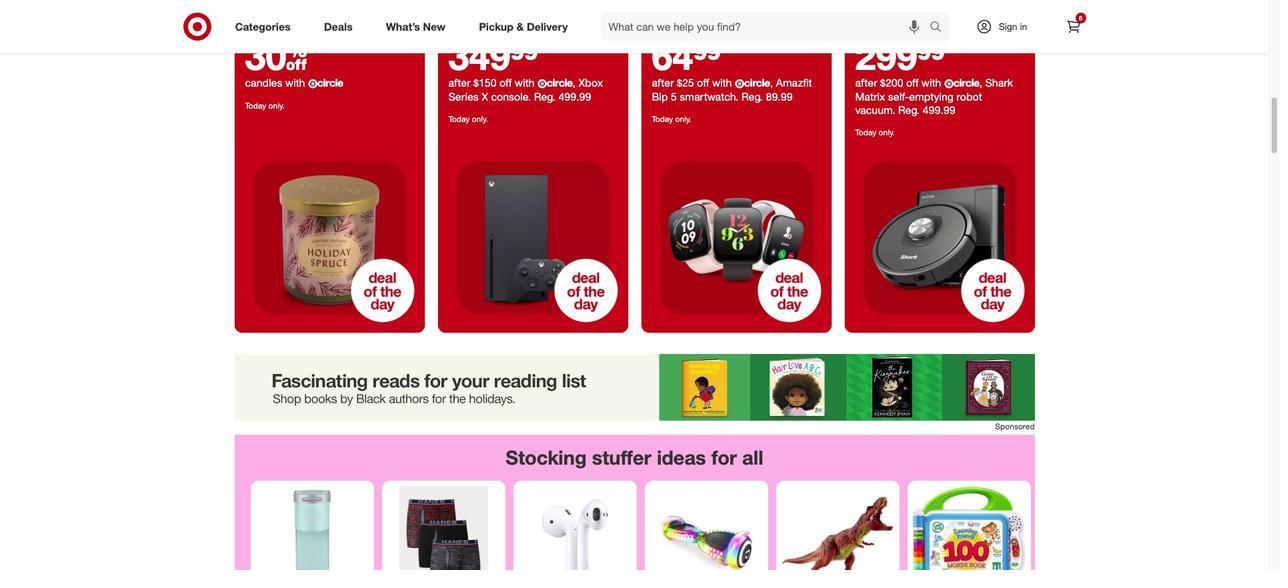 Task type: describe. For each thing, give the bounding box(es) containing it.
499.99 inside , xbox series x console. reg. 499.99
[[559, 90, 591, 104]]

$200
[[881, 76, 904, 90]]

reg. for 349 99
[[534, 90, 556, 104]]

after $200 off with
[[856, 76, 945, 90]]

$25
[[677, 76, 694, 90]]

pickup & delivery link
[[468, 12, 585, 41]]

target deal of the day image for 64 99
[[642, 143, 832, 333]]

299
[[856, 34, 918, 79]]

off for 299
[[907, 76, 919, 90]]

stocking
[[506, 446, 587, 470]]

matrix
[[856, 90, 886, 104]]

today for 64
[[652, 114, 673, 124]]

, shark matrix self-emptying robot vacuum. reg. 499.99
[[856, 76, 1014, 117]]

new
[[423, 20, 446, 33]]

categories
[[235, 20, 291, 33]]

, for 299 99
[[980, 76, 983, 90]]

today only. for 349 99
[[449, 114, 488, 124]]

bip
[[652, 90, 668, 104]]

x
[[482, 90, 488, 104]]

reg. for 64 99
[[742, 90, 763, 104]]

what's new link
[[375, 12, 463, 41]]

off for 64
[[697, 76, 710, 90]]

robot
[[957, 90, 983, 104]]

deals
[[324, 20, 353, 33]]

target deal of the day image for 299 99
[[845, 143, 1035, 333]]

6 link
[[1059, 12, 1089, 41]]

only. for 64
[[676, 114, 692, 124]]

candles
[[245, 76, 283, 90]]

sponsored
[[996, 422, 1035, 432]]

ideas
[[657, 446, 706, 470]]

today only. for 299 99
[[856, 128, 895, 138]]

shark
[[986, 76, 1014, 90]]

deals link
[[313, 12, 370, 41]]

self-
[[889, 90, 910, 104]]

carousel region
[[235, 435, 1035, 571]]

, amazfit bip 5 smartwatch. reg. 89.99
[[652, 76, 812, 104]]

only. for 349
[[472, 114, 488, 124]]

reg. inside , shark matrix self-emptying robot vacuum. reg. 499.99
[[899, 104, 920, 117]]

$150
[[474, 76, 497, 90]]

sign in
[[999, 21, 1028, 32]]

, for 349 99
[[573, 76, 576, 90]]

apple airpods (2nd generation) with charging case image
[[519, 486, 632, 571]]

today for 299
[[856, 128, 877, 138]]

89.99
[[766, 90, 793, 104]]

circle for 299
[[954, 76, 980, 90]]

advertisement region
[[235, 355, 1035, 421]]

1 circle from the left
[[317, 76, 343, 90]]

with for 349
[[515, 76, 535, 90]]

circle for 64
[[745, 76, 771, 90]]

sign
[[999, 21, 1018, 32]]



Task type: vqa. For each thing, say whether or not it's contained in the screenshot.


Task type: locate. For each thing, give the bounding box(es) containing it.
64 99
[[652, 34, 722, 79]]

with for 64
[[713, 76, 732, 90]]

0 horizontal spatial reg.
[[534, 90, 556, 104]]

99
[[511, 34, 539, 79], [694, 34, 722, 79], [918, 34, 946, 79]]

today
[[245, 101, 266, 111], [449, 114, 470, 124], [652, 114, 673, 124], [856, 128, 877, 138]]

today only. down vacuum.
[[856, 128, 895, 138]]

99 for 349
[[511, 34, 539, 79]]

circle up robot in the right top of the page
[[954, 76, 980, 90]]

after for 64
[[652, 76, 674, 90]]

, inside , amazfit bip 5 smartwatch. reg. 89.99
[[771, 76, 773, 90]]

&
[[517, 20, 524, 33]]

all
[[743, 446, 764, 470]]

6
[[1079, 14, 1083, 22]]

off up self-
[[907, 76, 919, 90]]

keurig k-mini single-serve k-cup pod coffee maker - oasis image
[[256, 486, 369, 571]]

0 horizontal spatial 499.99
[[559, 90, 591, 104]]

with up smartwatch.
[[713, 76, 732, 90]]

today down 'series' on the top of the page
[[449, 114, 470, 124]]

today only. for 64 99
[[652, 114, 692, 124]]

after $25 off with
[[652, 76, 735, 90]]

1 99 from the left
[[511, 34, 539, 79]]

today down bip
[[652, 114, 673, 124]]

series
[[449, 90, 479, 104]]

after up matrix
[[856, 76, 878, 90]]

99 for 64
[[694, 34, 722, 79]]

vacuum.
[[856, 104, 896, 117]]

499.99 inside , shark matrix self-emptying robot vacuum. reg. 499.99
[[923, 104, 956, 117]]

0 horizontal spatial after
[[449, 76, 471, 90]]

3 99 from the left
[[918, 34, 946, 79]]

499.99 down xbox
[[559, 90, 591, 104]]

1 horizontal spatial after
[[652, 76, 674, 90]]

2 off from the left
[[697, 76, 710, 90]]

,
[[573, 76, 576, 90], [771, 76, 773, 90], [980, 76, 983, 90]]

2 horizontal spatial ,
[[980, 76, 983, 90]]

4 circle from the left
[[954, 76, 980, 90]]

search
[[924, 21, 956, 34]]

with up the console.
[[515, 76, 535, 90]]

1 horizontal spatial reg.
[[742, 90, 763, 104]]

99 for 299
[[918, 34, 946, 79]]

1 horizontal spatial 499.99
[[923, 104, 956, 117]]

circle
[[317, 76, 343, 90], [547, 76, 573, 90], [745, 76, 771, 90], [954, 76, 980, 90]]

categories link
[[224, 12, 307, 41]]

after for 299
[[856, 76, 878, 90]]

with
[[285, 76, 305, 90], [515, 76, 535, 90], [713, 76, 732, 90], [922, 76, 942, 90]]

pickup & delivery
[[479, 20, 568, 33]]

only. down the x
[[472, 114, 488, 124]]

after up 'series' on the top of the page
[[449, 76, 471, 90]]

only. down vacuum.
[[879, 128, 895, 138]]

1 horizontal spatial ,
[[771, 76, 773, 90]]

3 , from the left
[[980, 76, 983, 90]]

stuffer
[[592, 446, 652, 470]]

, up robot in the right top of the page
[[980, 76, 983, 90]]

3 after from the left
[[856, 76, 878, 90]]

pickup
[[479, 20, 514, 33]]

0 horizontal spatial 99
[[511, 34, 539, 79]]

reg. down the after $200 off with at the top of page
[[899, 104, 920, 117]]

2 horizontal spatial reg.
[[899, 104, 920, 117]]

299 99
[[856, 34, 946, 79]]

2 horizontal spatial 99
[[918, 34, 946, 79]]

only. down the candles with
[[269, 101, 285, 111]]

64
[[652, 34, 694, 79]]

What can we help you find? suggestions appear below search field
[[601, 12, 933, 41]]

today for 349
[[449, 114, 470, 124]]

only. down 5
[[676, 114, 692, 124]]

99 up "emptying"
[[918, 34, 946, 79]]

, xbox series x console. reg. 499.99
[[449, 76, 603, 104]]

circle for 349
[[547, 76, 573, 90]]

today down 'candles'
[[245, 101, 266, 111]]

, inside , xbox series x console. reg. 499.99
[[573, 76, 576, 90]]

leapfrog learning friends 100 words book image
[[913, 486, 1026, 571]]

2 circle from the left
[[547, 76, 573, 90]]

2 horizontal spatial after
[[856, 76, 878, 90]]

console.
[[491, 90, 531, 104]]

, for 64 99
[[771, 76, 773, 90]]

today down vacuum.
[[856, 128, 877, 138]]

1 off from the left
[[500, 76, 512, 90]]

499.99
[[559, 90, 591, 104], [923, 104, 956, 117]]

in
[[1021, 21, 1028, 32]]

sign in link
[[965, 12, 1049, 41]]

off up the console.
[[500, 76, 512, 90]]

349
[[449, 34, 511, 79]]

after up bip
[[652, 76, 674, 90]]

xbox
[[579, 76, 603, 90]]

99 up smartwatch.
[[694, 34, 722, 79]]

circle up 89.99
[[745, 76, 771, 90]]

circle right the candles with
[[317, 76, 343, 90]]

with for 299
[[922, 76, 942, 90]]

after
[[449, 76, 471, 90], [652, 76, 674, 90], [856, 76, 878, 90]]

today only.
[[245, 101, 285, 111], [449, 114, 488, 124], [652, 114, 692, 124], [856, 128, 895, 138]]

only. for 299
[[879, 128, 895, 138]]

, inside , shark matrix self-emptying robot vacuum. reg. 499.99
[[980, 76, 983, 90]]

2 , from the left
[[771, 76, 773, 90]]

1 , from the left
[[573, 76, 576, 90]]

1 horizontal spatial off
[[697, 76, 710, 90]]

2 99 from the left
[[694, 34, 722, 79]]

hanes premium men's xtemp total support pouch anti chafing 3pk boxer briefs - red/gray m image
[[387, 486, 500, 571]]

reg.
[[534, 90, 556, 104], [742, 90, 763, 104], [899, 104, 920, 117]]

2 with from the left
[[515, 76, 535, 90]]

today only. down 5
[[652, 114, 692, 124]]

0 horizontal spatial ,
[[573, 76, 576, 90]]

emptying
[[910, 90, 954, 104]]

0 horizontal spatial off
[[500, 76, 512, 90]]

1 horizontal spatial 99
[[694, 34, 722, 79]]

search button
[[924, 12, 956, 44]]

amazfit
[[776, 76, 812, 90]]

what's new
[[386, 20, 446, 33]]

3 off from the left
[[907, 76, 919, 90]]

candles with
[[245, 76, 308, 90]]

1 with from the left
[[285, 76, 305, 90]]

30
[[245, 34, 308, 79]]

4 with from the left
[[922, 76, 942, 90]]

jetson pixel hoverboard - white image
[[650, 486, 763, 571]]

reg. left 89.99
[[742, 90, 763, 104]]

1 after from the left
[[449, 76, 471, 90]]

off up smartwatch.
[[697, 76, 710, 90]]

delivery
[[527, 20, 568, 33]]

5
[[671, 90, 677, 104]]

3 circle from the left
[[745, 76, 771, 90]]

smartwatch.
[[680, 90, 739, 104]]

target deal of the day image
[[235, 0, 1035, 16], [235, 143, 425, 333], [438, 143, 628, 333], [642, 143, 832, 333], [845, 143, 1035, 333]]

stocking stuffer ideas for all
[[506, 446, 764, 470]]

for
[[712, 446, 737, 470]]

, left xbox
[[573, 76, 576, 90]]

off
[[500, 76, 512, 90], [697, 76, 710, 90], [907, 76, 919, 90]]

circle left xbox
[[547, 76, 573, 90]]

jurassic park electronic real feel tyrannosaurus rex (target exclusive) image
[[782, 486, 894, 571]]

after $150 off with
[[449, 76, 538, 90]]

reg. inside , xbox series x console. reg. 499.99
[[534, 90, 556, 104]]

499.99 left robot in the right top of the page
[[923, 104, 956, 117]]

target deal of the day image for 349 99
[[438, 143, 628, 333]]

with right 'candles'
[[285, 76, 305, 90]]

reg. right the console.
[[534, 90, 556, 104]]

2 after from the left
[[652, 76, 674, 90]]

today only. down 'candles'
[[245, 101, 285, 111]]

off for 349
[[500, 76, 512, 90]]

only.
[[269, 101, 285, 111], [472, 114, 488, 124], [676, 114, 692, 124], [879, 128, 895, 138]]

with up "emptying"
[[922, 76, 942, 90]]

what's
[[386, 20, 420, 33]]

today only. down 'series' on the top of the page
[[449, 114, 488, 124]]

, up 89.99
[[771, 76, 773, 90]]

after for 349
[[449, 76, 471, 90]]

349 99
[[449, 34, 539, 79]]

2 horizontal spatial off
[[907, 76, 919, 90]]

3 with from the left
[[713, 76, 732, 90]]

99 down pickup & delivery
[[511, 34, 539, 79]]

reg. inside , amazfit bip 5 smartwatch. reg. 89.99
[[742, 90, 763, 104]]



